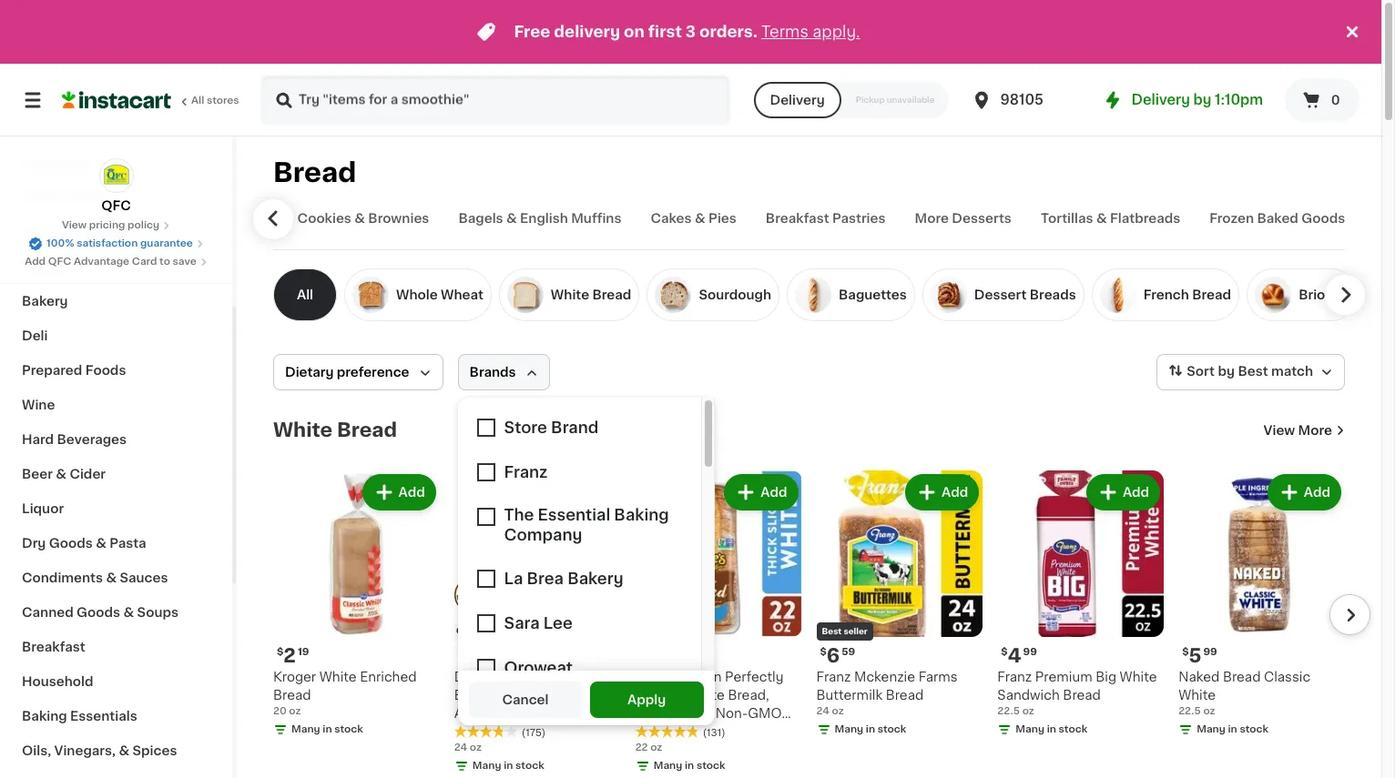 Task type: locate. For each thing, give the bounding box(es) containing it.
goods for canned goods & soups
[[77, 607, 120, 619]]

delivery down terms
[[770, 94, 825, 107]]

many down "kroger white enriched bread 20 oz"
[[291, 725, 320, 735]]

best for best seller
[[822, 627, 842, 636]]

1 $ 4 99 from the left
[[1001, 646, 1037, 666]]

sandwich
[[998, 689, 1060, 702], [635, 726, 698, 738]]

dietary
[[285, 366, 334, 379]]

0 horizontal spatial breakfast
[[22, 641, 85, 654]]

bread, down perfectly
[[728, 689, 769, 702]]

2 99 from the left
[[1023, 647, 1037, 657]]

white bread link down bagels & english muffins link
[[499, 269, 640, 321]]

many in stock down naked bread classic white 22.5 oz
[[1197, 725, 1269, 735]]

white bread right white bread image
[[551, 289, 631, 301]]

0 vertical spatial breakfast
[[766, 212, 829, 225]]

0 horizontal spatial by
[[1193, 93, 1212, 107]]

frozen inside "link"
[[1210, 212, 1254, 225]]

frozen for frozen baked goods
[[1210, 212, 1254, 225]]

99 for naked bread classic white
[[1203, 647, 1217, 657]]

1 horizontal spatial 4
[[1008, 646, 1021, 666]]

dessert breads
[[974, 289, 1076, 301]]

1 horizontal spatial best
[[1238, 365, 1268, 378]]

0 vertical spatial 22
[[745, 726, 761, 738]]

1 horizontal spatial delivery
[[1131, 93, 1190, 107]]

franz for 6
[[816, 671, 851, 684]]

7
[[465, 646, 476, 666]]

1 horizontal spatial by
[[1218, 365, 1235, 378]]

2 $ from the left
[[458, 647, 465, 657]]

0 horizontal spatial view
[[62, 220, 87, 230]]

0 vertical spatial sandwich
[[998, 689, 1060, 702]]

goods for dry goods & pasta
[[49, 537, 93, 550]]

$
[[277, 647, 284, 657], [458, 647, 465, 657], [820, 647, 827, 657], [1001, 647, 1008, 657], [639, 647, 646, 657], [1182, 647, 1189, 657]]

& left pricing
[[73, 226, 83, 239]]

stock down (131)
[[697, 761, 725, 771]]

breakfast
[[766, 212, 829, 225], [22, 641, 85, 654]]

1 horizontal spatial frozen
[[1210, 212, 1254, 225]]

& for snacks
[[73, 226, 83, 239]]

99 up nature's
[[661, 647, 675, 657]]

1 vertical spatial best
[[822, 627, 842, 636]]

5 $ from the left
[[639, 647, 646, 657]]

wine link
[[11, 388, 221, 423]]

white down naked
[[1179, 689, 1216, 702]]

view down best match
[[1264, 424, 1295, 437]]

on
[[624, 25, 645, 39]]

satisfaction
[[77, 239, 138, 249]]

free delivery on first 3 orders. terms apply.
[[514, 25, 860, 39]]

cancel
[[502, 694, 549, 707]]

add for franz mckenzie farms buttermilk bread
[[942, 486, 968, 499]]

1 vertical spatial all
[[297, 289, 313, 301]]

1 4 from the left
[[1008, 646, 1021, 666]]

bread
[[273, 159, 356, 186], [592, 289, 631, 301], [1192, 289, 1231, 301], [337, 421, 397, 440], [535, 671, 573, 684], [1223, 671, 1261, 684], [273, 689, 311, 702], [454, 689, 492, 702], [886, 689, 924, 702], [1063, 689, 1101, 702]]

killer
[[500, 671, 532, 684]]

white right big
[[1120, 671, 1157, 684]]

add button for premium
[[1088, 476, 1159, 509]]

0 vertical spatial frozen
[[1210, 212, 1254, 225]]

2 horizontal spatial 24
[[816, 707, 830, 717]]

3
[[686, 25, 696, 39]]

0 vertical spatial white bread link
[[499, 269, 640, 321]]

loaf right (175)
[[577, 726, 605, 738]]

1 vertical spatial frozen
[[22, 260, 66, 273]]

0 vertical spatial all
[[191, 96, 204, 106]]

bread inside the franz mckenzie farms buttermilk bread 24 oz
[[886, 689, 924, 702]]

1 horizontal spatial organic
[[542, 707, 592, 720]]

many down naked bread classic white 22.5 oz
[[1197, 725, 1226, 735]]

1 vertical spatial qfc
[[48, 257, 71, 267]]

condiments
[[22, 572, 103, 585]]

bread inside 'link'
[[1192, 289, 1231, 301]]

item carousel region
[[248, 464, 1371, 779]]

organic inside "dave's killer bread white bread done right, artisan-style organic white bread, 24 oz loaf"
[[542, 707, 592, 720]]

by right sort
[[1218, 365, 1235, 378]]

0 horizontal spatial all
[[191, 96, 204, 106]]

bread up 'right,'
[[535, 671, 573, 684]]

farms
[[919, 671, 958, 684]]

franz down 6
[[816, 671, 851, 684]]

all of 12 group
[[273, 269, 344, 321]]

1 add button from the left
[[364, 476, 434, 509]]

cookies
[[297, 212, 351, 225]]

in down the franz mckenzie farms buttermilk bread 24 oz
[[866, 725, 875, 735]]

loaf inside "dave's killer bread white bread done right, artisan-style organic white bread, 24 oz loaf"
[[577, 726, 605, 738]]

all inside group
[[297, 289, 313, 301]]

1 vertical spatial more
[[1298, 424, 1332, 437]]

1 vertical spatial by
[[1218, 365, 1235, 378]]

1 horizontal spatial white bread link
[[499, 269, 640, 321]]

many in stock for 6
[[835, 725, 906, 735]]

0 horizontal spatial 22.5
[[998, 707, 1020, 717]]

sandwich down thick
[[635, 726, 698, 738]]

24 down buttermilk
[[816, 707, 830, 717]]

& for beer
[[56, 468, 67, 481]]

white bread image
[[507, 277, 544, 313]]

$ left 59
[[820, 647, 827, 657]]

bread right naked
[[1223, 671, 1261, 684]]

brownies
[[368, 212, 429, 225]]

22 down gmo
[[745, 726, 761, 738]]

24 inside "dave's killer bread white bread done right, artisan-style organic white bread, 24 oz loaf"
[[539, 726, 555, 738]]

bread down preference
[[337, 421, 397, 440]]

franz for 4
[[998, 671, 1032, 684]]

all for all
[[297, 289, 313, 301]]

in down naked bread classic white 22.5 oz
[[1228, 725, 1237, 735]]

& left sauces at the bottom left of page
[[106, 572, 117, 585]]

artisan-
[[454, 707, 505, 720]]

wheat
[[441, 289, 483, 301]]

4 product group from the left
[[816, 471, 983, 741]]

tortillas & flatbreads link
[[1041, 209, 1181, 250]]

by
[[1193, 93, 1212, 107], [1218, 365, 1235, 378]]

bread inside naked bread classic white 22.5 oz
[[1223, 671, 1261, 684]]

1 vertical spatial goods
[[49, 537, 93, 550]]

organic vegan
[[456, 626, 537, 636]]

98105 button
[[971, 75, 1080, 126]]

white inside "kroger white enriched bread 20 oz"
[[319, 671, 357, 684]]

$ 4 99 up premium
[[1001, 646, 1037, 666]]

1 horizontal spatial 22.5
[[1179, 707, 1201, 717]]

0 horizontal spatial white bread link
[[273, 420, 397, 442]]

bread down mckenzie
[[886, 689, 924, 702]]

1 horizontal spatial sandwich
[[998, 689, 1060, 702]]

1 horizontal spatial 22
[[745, 726, 761, 738]]

1 vertical spatial loaf
[[635, 744, 664, 757]]

deli link
[[11, 319, 221, 353]]

1 vertical spatial view
[[1264, 424, 1295, 437]]

0 vertical spatial 24
[[816, 707, 830, 717]]

0 horizontal spatial sandwich
[[635, 726, 698, 738]]

1 horizontal spatial $ 4 99
[[1001, 646, 1037, 666]]

5 add button from the left
[[1269, 476, 1340, 509]]

white
[[551, 289, 589, 301], [273, 421, 333, 440], [319, 671, 357, 684], [577, 671, 614, 684], [1120, 671, 1157, 684], [688, 689, 725, 702], [1179, 689, 1216, 702], [454, 726, 492, 738]]

0 horizontal spatial more
[[915, 212, 949, 225]]

more inside aisles by department element
[[915, 212, 949, 225]]

best inside field
[[1238, 365, 1268, 378]]

household
[[22, 676, 93, 688]]

1 horizontal spatial qfc
[[101, 199, 131, 212]]

1 horizontal spatial view
[[1264, 424, 1295, 437]]

view inside "link"
[[62, 220, 87, 230]]

99 right 7
[[478, 647, 492, 657]]

cancel button
[[469, 682, 582, 719]]

vinegars,
[[54, 745, 116, 758]]

delivery inside button
[[770, 94, 825, 107]]

pricing
[[89, 220, 125, 230]]

0 horizontal spatial loaf
[[577, 726, 605, 738]]

breakfast up household
[[22, 641, 85, 654]]

2 $ 4 99 from the left
[[639, 646, 675, 666]]

terms apply. link
[[761, 25, 860, 39]]

next image
[[1332, 284, 1354, 306]]

in down franz premium big white sandwich bread 22.5 oz
[[1047, 725, 1056, 735]]

$ inside $ 5 99
[[1182, 647, 1189, 657]]

& right beer
[[56, 468, 67, 481]]

& right meat
[[59, 191, 69, 204]]

franz inside the franz mckenzie farms buttermilk bread 24 oz
[[816, 671, 851, 684]]

0 horizontal spatial 24
[[454, 743, 467, 753]]

2 franz from the left
[[998, 671, 1032, 684]]

22 down thick
[[635, 743, 648, 753]]

& left spices
[[119, 745, 129, 758]]

oils, vinegars, & spices link
[[11, 734, 221, 769]]

qfc inside 'qfc' link
[[101, 199, 131, 212]]

product group
[[273, 471, 440, 741], [454, 471, 621, 778], [635, 471, 802, 778], [816, 471, 983, 741], [998, 471, 1164, 741], [1179, 471, 1345, 741]]

essentials
[[70, 710, 137, 723]]

22.5 inside naked bread classic white 22.5 oz
[[1179, 707, 1201, 717]]

Search field
[[262, 76, 728, 124]]

oz inside the franz mckenzie farms buttermilk bread 24 oz
[[832, 707, 844, 717]]

4 for franz premium big white sandwich bread
[[1008, 646, 1021, 666]]

6 product group from the left
[[1179, 471, 1345, 741]]

item badge image
[[454, 578, 491, 614]]

2 product group from the left
[[454, 471, 621, 778]]

1 horizontal spatial loaf
[[635, 744, 664, 757]]

& for tortillas
[[1096, 212, 1107, 225]]

more desserts link
[[915, 209, 1012, 250]]

by inside field
[[1218, 365, 1235, 378]]

0 horizontal spatial franz
[[816, 671, 851, 684]]

1 product group from the left
[[273, 471, 440, 741]]

canned
[[22, 607, 74, 619]]

in for 2
[[323, 725, 332, 735]]

beer
[[22, 468, 53, 481]]

all for all stores
[[191, 96, 204, 106]]

5 product group from the left
[[998, 471, 1164, 741]]

22.5
[[998, 707, 1020, 717], [1179, 707, 1201, 717]]

many down franz premium big white sandwich bread 22.5 oz
[[1016, 725, 1045, 735]]

stock down "kroger white enriched bread 20 oz"
[[334, 725, 363, 735]]

delivery left '1:10pm'
[[1131, 93, 1190, 107]]

0 horizontal spatial white bread
[[273, 421, 397, 440]]

3 add button from the left
[[907, 476, 977, 509]]

add
[[25, 257, 46, 267], [399, 486, 425, 499], [761, 486, 787, 499], [942, 486, 968, 499], [1123, 486, 1149, 499], [1304, 486, 1331, 499]]

$ up franz premium big white sandwich bread 22.5 oz
[[1001, 647, 1008, 657]]

1 vertical spatial organic
[[542, 707, 592, 720]]

best match
[[1238, 365, 1313, 378]]

all
[[191, 96, 204, 106], [297, 289, 313, 301]]

all left stores
[[191, 96, 204, 106]]

organic down 'right,'
[[542, 707, 592, 720]]

stock
[[334, 725, 363, 735], [878, 725, 906, 735], [1059, 725, 1088, 735], [1240, 725, 1269, 735], [516, 761, 544, 771], [697, 761, 725, 771]]

many down buttermilk
[[835, 725, 864, 735]]

many in stock for 5
[[1197, 725, 1269, 735]]

0 vertical spatial view
[[62, 220, 87, 230]]

3 product group from the left
[[635, 471, 802, 778]]

white bread down dietary preference
[[273, 421, 397, 440]]

white bread link
[[499, 269, 640, 321], [273, 420, 397, 442]]

1 franz from the left
[[816, 671, 851, 684]]

oz
[[289, 707, 301, 717], [832, 707, 844, 717], [1022, 707, 1034, 717], [1203, 707, 1215, 717], [559, 726, 573, 738], [764, 726, 779, 738], [470, 743, 482, 753], [650, 743, 662, 753]]

1 horizontal spatial all
[[297, 289, 313, 301]]

& for cakes
[[695, 212, 705, 225]]

add for kroger white enriched bread
[[399, 486, 425, 499]]

24 down 'right,'
[[539, 726, 555, 738]]

$ up nature's
[[639, 647, 646, 657]]

100% satisfaction guarantee
[[47, 239, 193, 249]]

1 22.5 from the left
[[998, 707, 1020, 717]]

0 horizontal spatial best
[[822, 627, 842, 636]]

best left match
[[1238, 365, 1268, 378]]

22 inside nature's own perfectly crafted white bread, thick sliced non-gmo sandwich bread, 22 oz loaf
[[745, 726, 761, 738]]

0 horizontal spatial 4
[[646, 646, 659, 666]]

foods
[[85, 364, 126, 377]]

bread down kroger
[[273, 689, 311, 702]]

apply
[[627, 694, 666, 707]]

1 horizontal spatial 24
[[539, 726, 555, 738]]

4 up franz premium big white sandwich bread 22.5 oz
[[1008, 646, 1021, 666]]

$ inside $ 2 19
[[277, 647, 284, 657]]

bread right french
[[1192, 289, 1231, 301]]

1 99 from the left
[[478, 647, 492, 657]]

goods up condiments
[[49, 537, 93, 550]]

sandwich inside nature's own perfectly crafted white bread, thick sliced non-gmo sandwich bread, 22 oz loaf
[[635, 726, 698, 738]]

view for view pricing policy
[[62, 220, 87, 230]]

& right tortillas
[[1096, 212, 1107, 225]]

1 vertical spatial 22
[[635, 743, 648, 753]]

$ for franz mckenzie farms buttermilk bread
[[820, 647, 827, 657]]

bread inside "kroger white enriched bread 20 oz"
[[273, 689, 311, 702]]

99 up premium
[[1023, 647, 1037, 657]]

1 vertical spatial 24
[[539, 726, 555, 738]]

right,
[[533, 689, 571, 702]]

stock down naked bread classic white 22.5 oz
[[1240, 725, 1269, 735]]

terms
[[761, 25, 809, 39]]

franz left premium
[[998, 671, 1032, 684]]

all stores link
[[62, 75, 240, 126]]

stock for 5
[[1240, 725, 1269, 735]]

household link
[[11, 665, 221, 699]]

organic up $ 7 99 at the left bottom of the page
[[456, 626, 497, 636]]

beverages up meat & seafood
[[22, 157, 92, 169]]

delivery for delivery by 1:10pm
[[1131, 93, 1190, 107]]

3 99 from the left
[[661, 647, 675, 657]]

6 $ from the left
[[1182, 647, 1189, 657]]

2 4 from the left
[[646, 646, 659, 666]]

to
[[159, 257, 170, 267]]

qfc up view pricing policy "link"
[[101, 199, 131, 212]]

breakfast inside aisles by department element
[[766, 212, 829, 225]]

in down "kroger white enriched bread 20 oz"
[[323, 725, 332, 735]]

premium
[[1035, 671, 1092, 684]]

0 vertical spatial organic
[[456, 626, 497, 636]]

goods
[[1302, 212, 1345, 225], [49, 537, 93, 550], [77, 607, 120, 619]]

0 horizontal spatial 22
[[635, 743, 648, 753]]

stock down franz premium big white sandwich bread 22.5 oz
[[1059, 725, 1088, 735]]

shelves by aisles element
[[273, 250, 1365, 340]]

0 horizontal spatial $ 4 99
[[639, 646, 675, 666]]

1 $ from the left
[[277, 647, 284, 657]]

4 up nature's
[[646, 646, 659, 666]]

$ left 19 on the bottom left of the page
[[277, 647, 284, 657]]

white bread link down dietary preference
[[273, 420, 397, 442]]

$ up naked
[[1182, 647, 1189, 657]]

hard beverages
[[22, 433, 127, 446]]

snacks & candy link
[[11, 215, 221, 250]]

add for franz premium big white sandwich bread
[[1123, 486, 1149, 499]]

many for 2
[[291, 725, 320, 735]]

all left whole wheat image on the left of page
[[297, 289, 313, 301]]

add button for bread
[[1269, 476, 1340, 509]]

whole
[[396, 289, 438, 301]]

3 $ from the left
[[820, 647, 827, 657]]

bread inside franz premium big white sandwich bread 22.5 oz
[[1063, 689, 1101, 702]]

condiments & sauces
[[22, 572, 168, 585]]

beverages up cider
[[57, 433, 127, 446]]

product group containing 5
[[1179, 471, 1345, 741]]

best left seller
[[822, 627, 842, 636]]

$ up dave's
[[458, 647, 465, 657]]

1 vertical spatial breakfast
[[22, 641, 85, 654]]

frozen down 100%
[[22, 260, 66, 273]]

1 horizontal spatial white bread
[[551, 289, 631, 301]]

0 vertical spatial more
[[915, 212, 949, 225]]

99 inside $ 5 99
[[1203, 647, 1217, 657]]

0 vertical spatial loaf
[[577, 726, 605, 738]]

2 22.5 from the left
[[1179, 707, 1201, 717]]

enriched
[[360, 671, 417, 684]]

goods right baked
[[1302, 212, 1345, 225]]

loaf inside nature's own perfectly crafted white bread, thick sliced non-gmo sandwich bread, 22 oz loaf
[[635, 744, 664, 757]]

24 down artisan-
[[454, 743, 467, 753]]

by left '1:10pm'
[[1193, 93, 1212, 107]]

0 vertical spatial by
[[1193, 93, 1212, 107]]

$ inside $ 6 59
[[820, 647, 827, 657]]

french bread image
[[1100, 277, 1136, 313]]

own
[[692, 671, 722, 684]]

& for bagels
[[506, 212, 517, 225]]

dietary preference button
[[273, 354, 443, 391]]

2 vertical spatial goods
[[77, 607, 120, 619]]

99 for nature's own perfectly crafted white bread, thick sliced non-gmo sandwich bread, 22 oz loaf
[[661, 647, 675, 657]]

franz mckenzie farms buttermilk bread 24 oz
[[816, 671, 958, 717]]

goods down the condiments & sauces
[[77, 607, 120, 619]]

goods inside "link"
[[1302, 212, 1345, 225]]

0 vertical spatial white bread
[[551, 289, 631, 301]]

1 vertical spatial beverages
[[57, 433, 127, 446]]

& right bagels
[[506, 212, 517, 225]]

None search field
[[260, 75, 730, 126]]

white up 24 oz
[[454, 726, 492, 738]]

white inside nature's own perfectly crafted white bread, thick sliced non-gmo sandwich bread, 22 oz loaf
[[688, 689, 725, 702]]

sandwich inside franz premium big white sandwich bread 22.5 oz
[[998, 689, 1060, 702]]

& left pasta
[[96, 537, 106, 550]]

view
[[62, 220, 87, 230], [1264, 424, 1295, 437]]

bread, inside "dave's killer bread white bread done right, artisan-style organic white bread, 24 oz loaf"
[[495, 726, 536, 738]]

more desserts
[[915, 212, 1012, 225]]

99 right 5
[[1203, 647, 1217, 657]]

qfc down 100%
[[48, 257, 71, 267]]

many in stock down "kroger white enriched bread 20 oz"
[[291, 725, 363, 735]]

$ inside $ 7 99
[[458, 647, 465, 657]]

4 99 from the left
[[1203, 647, 1217, 657]]

0 vertical spatial qfc
[[101, 199, 131, 212]]

frozen
[[1210, 212, 1254, 225], [22, 260, 66, 273]]

white bread link inside shelves by aisles "element"
[[499, 269, 640, 321]]

0 horizontal spatial delivery
[[770, 94, 825, 107]]

dave's killer bread white bread done right, artisan-style organic white bread, 24 oz loaf
[[454, 671, 614, 738]]

0 horizontal spatial frozen
[[22, 260, 66, 273]]

bread down premium
[[1063, 689, 1101, 702]]

sourdough
[[699, 289, 771, 301]]

4 add button from the left
[[1088, 476, 1159, 509]]

frozen left baked
[[1210, 212, 1254, 225]]

1 horizontal spatial franz
[[998, 671, 1032, 684]]

best inside item carousel region
[[822, 627, 842, 636]]

more left desserts
[[915, 212, 949, 225]]

many down 24 oz
[[472, 761, 501, 771]]

view up 100%
[[62, 220, 87, 230]]

all link
[[273, 269, 337, 321]]

loaf down thick
[[635, 744, 664, 757]]

1 horizontal spatial breakfast
[[766, 212, 829, 225]]

0 horizontal spatial qfc
[[48, 257, 71, 267]]

many in stock down the franz mckenzie farms buttermilk bread 24 oz
[[835, 725, 906, 735]]

stock for 6
[[878, 725, 906, 735]]

franz inside franz premium big white sandwich bread 22.5 oz
[[998, 671, 1032, 684]]

view pricing policy
[[62, 220, 159, 230]]

& left soups
[[123, 607, 134, 619]]

dave's
[[454, 671, 497, 684]]

many in stock down franz premium big white sandwich bread 22.5 oz
[[1016, 725, 1088, 735]]

brioche image
[[1255, 277, 1292, 313]]

$ for nature's own perfectly crafted white bread, thick sliced non-gmo sandwich bread, 22 oz loaf
[[639, 647, 646, 657]]

4 $ from the left
[[1001, 647, 1008, 657]]

white down own
[[688, 689, 725, 702]]

sandwich down premium
[[998, 689, 1060, 702]]

in for 4
[[1047, 725, 1056, 735]]

$ for kroger white enriched bread
[[277, 647, 284, 657]]

pies
[[709, 212, 737, 225]]

stock down the franz mckenzie farms buttermilk bread 24 oz
[[878, 725, 906, 735]]

0 vertical spatial goods
[[1302, 212, 1345, 225]]

0 vertical spatial best
[[1238, 365, 1268, 378]]

$ 5 99
[[1182, 646, 1217, 666]]

99 inside $ 7 99
[[478, 647, 492, 657]]

franz
[[816, 671, 851, 684], [998, 671, 1032, 684]]

bakery
[[22, 295, 68, 308]]

white bread inside shelves by aisles "element"
[[551, 289, 631, 301]]

1 vertical spatial sandwich
[[635, 726, 698, 738]]

many in stock
[[291, 725, 363, 735], [835, 725, 906, 735], [1016, 725, 1088, 735], [1197, 725, 1269, 735], [472, 761, 544, 771], [654, 761, 725, 771]]

& right cookies
[[355, 212, 365, 225]]

many for 4
[[1016, 725, 1045, 735]]

frozen for frozen
[[22, 260, 66, 273]]



Task type: vqa. For each thing, say whether or not it's contained in the screenshot.
Home Electronics & Appliances home
no



Task type: describe. For each thing, give the bounding box(es) containing it.
limited time offer region
[[0, 0, 1341, 64]]

cookies & brownies
[[297, 212, 429, 225]]

4 for nature's own perfectly crafted white bread, thick sliced non-gmo sandwich bread, 22 oz loaf
[[646, 646, 659, 666]]

many down "22 oz"
[[654, 761, 682, 771]]

100%
[[47, 239, 74, 249]]

59
[[842, 647, 855, 657]]

1 vertical spatial white bread link
[[273, 420, 397, 442]]

aisles by department element
[[253, 188, 1345, 250]]

classic
[[1264, 671, 1311, 684]]

cakes
[[651, 212, 692, 225]]

breakfast for breakfast
[[22, 641, 85, 654]]

sort by
[[1187, 365, 1235, 378]]

in for 6
[[866, 725, 875, 735]]

5
[[1189, 646, 1202, 666]]

baking essentials link
[[11, 699, 221, 734]]

muffins
[[571, 212, 622, 225]]

oz inside "dave's killer bread white bread done right, artisan-style organic white bread, 24 oz loaf"
[[559, 726, 573, 738]]

spices
[[133, 745, 177, 758]]

0 horizontal spatial organic
[[456, 626, 497, 636]]

oz inside naked bread classic white 22.5 oz
[[1203, 707, 1215, 717]]

baguettes
[[839, 289, 907, 301]]

prepared foods
[[22, 364, 126, 377]]

product group containing 7
[[454, 471, 621, 778]]

tortillas & flatbreads
[[1041, 212, 1181, 225]]

bread, for 4
[[701, 726, 742, 738]]

$ 7 99
[[458, 646, 492, 666]]

baked
[[1257, 212, 1299, 225]]

add for naked bread classic white
[[1304, 486, 1331, 499]]

best for best match
[[1238, 365, 1268, 378]]

apply.
[[813, 25, 860, 39]]

deli
[[22, 330, 48, 342]]

beer & cider link
[[11, 457, 221, 492]]

thick
[[635, 707, 670, 720]]

delivery for delivery
[[770, 94, 825, 107]]

free
[[514, 25, 550, 39]]

whole wheat link
[[344, 269, 492, 321]]

soups
[[137, 607, 178, 619]]

bagels & english muffins link
[[458, 209, 622, 250]]

nature's own perfectly crafted white bread, thick sliced non-gmo sandwich bread, 22 oz loaf
[[635, 671, 784, 757]]

1 horizontal spatial more
[[1298, 424, 1332, 437]]

2 add button from the left
[[726, 476, 796, 509]]

sauces
[[120, 572, 168, 585]]

baking
[[22, 710, 67, 723]]

stock down (175)
[[516, 761, 544, 771]]

english
[[520, 212, 568, 225]]

by for sort
[[1218, 365, 1235, 378]]

delivery
[[554, 25, 620, 39]]

bread down dave's
[[454, 689, 492, 702]]

baking essentials
[[22, 710, 137, 723]]

white inside franz premium big white sandwich bread 22.5 oz
[[1120, 671, 1157, 684]]

cider
[[70, 468, 106, 481]]

dry goods & pasta link
[[11, 526, 221, 561]]

franz premium big white sandwich bread 22.5 oz
[[998, 671, 1157, 717]]

pastries
[[832, 212, 886, 225]]

snacks
[[22, 226, 69, 239]]

1:10pm
[[1215, 93, 1263, 107]]

sourdough link
[[647, 269, 780, 321]]

22.5 inside franz premium big white sandwich bread 22.5 oz
[[998, 707, 1020, 717]]

Best match Sort by field
[[1157, 354, 1345, 391]]

oz inside franz premium big white sandwich bread 22.5 oz
[[1022, 707, 1034, 717]]

24 inside the franz mckenzie farms buttermilk bread 24 oz
[[816, 707, 830, 717]]

$ 4 99 for franz premium big white sandwich bread
[[1001, 646, 1037, 666]]

white inside naked bread classic white 22.5 oz
[[1179, 689, 1216, 702]]

many in stock down (175)
[[472, 761, 544, 771]]

& for meat
[[59, 191, 69, 204]]

whole wheat image
[[352, 277, 389, 313]]

orders.
[[699, 25, 758, 39]]

oz inside nature's own perfectly crafted white bread, thick sliced non-gmo sandwich bread, 22 oz loaf
[[764, 726, 779, 738]]

liquor link
[[11, 492, 221, 526]]

sliced
[[673, 707, 712, 720]]

(175)
[[522, 728, 546, 738]]

view pricing policy link
[[62, 219, 170, 233]]

$ for franz premium big white sandwich bread
[[1001, 647, 1008, 657]]

$ 4 99 for nature's own perfectly crafted white bread, thick sliced non-gmo sandwich bread, 22 oz loaf
[[639, 646, 675, 666]]

22 oz
[[635, 743, 662, 753]]

dry
[[22, 537, 46, 550]]

big
[[1096, 671, 1117, 684]]

many in stock for 2
[[291, 725, 363, 735]]

brioche link
[[1247, 269, 1358, 321]]

product group containing 2
[[273, 471, 440, 741]]

add button for white
[[364, 476, 434, 509]]

qfc inside add qfc advantage card to save link
[[48, 257, 71, 267]]

french
[[1144, 289, 1189, 301]]

white inside shelves by aisles "element"
[[551, 289, 589, 301]]

previous image
[[265, 208, 286, 230]]

breakfast pastries
[[766, 212, 886, 225]]

match
[[1271, 365, 1313, 378]]

canned goods & soups
[[22, 607, 178, 619]]

stock for 2
[[334, 725, 363, 735]]

guarantee
[[140, 239, 193, 249]]

bread, for 7
[[495, 726, 536, 738]]

dessert breads image
[[931, 277, 967, 313]]

service type group
[[754, 82, 949, 118]]

many for 6
[[835, 725, 864, 735]]

stores
[[207, 96, 239, 106]]

& for cookies
[[355, 212, 365, 225]]

99 for dave's killer bread white bread done right, artisan-style organic white bread, 24 oz loaf
[[478, 647, 492, 657]]

cakes & pies link
[[651, 209, 737, 250]]

breakfast for breakfast pastries
[[766, 212, 829, 225]]

wine
[[22, 399, 55, 412]]

99 for franz premium big white sandwich bread
[[1023, 647, 1037, 657]]

liquor
[[22, 503, 64, 515]]

candy
[[86, 226, 130, 239]]

apply button
[[590, 682, 704, 719]]

whole wheat
[[396, 289, 483, 301]]

in for 5
[[1228, 725, 1237, 735]]

first
[[648, 25, 682, 39]]

meat & seafood link
[[11, 180, 221, 215]]

loaf for 7
[[577, 726, 605, 738]]

brands button
[[458, 354, 550, 391]]

loaf for 4
[[635, 744, 664, 757]]

frozen baked goods link
[[1210, 209, 1345, 250]]

product group containing 6
[[816, 471, 983, 741]]

hard beverages link
[[11, 423, 221, 457]]

add for nature's own perfectly crafted white bread, thick sliced non-gmo sandwich bread, 22 oz loaf
[[761, 486, 787, 499]]

bread up cookies
[[273, 159, 356, 186]]

add qfc advantage card to save link
[[25, 255, 207, 270]]

naked
[[1179, 671, 1220, 684]]

prepared
[[22, 364, 82, 377]]

white left nature's
[[577, 671, 614, 684]]

oils, vinegars, & spices
[[22, 745, 177, 758]]

stock for 4
[[1059, 725, 1088, 735]]

bagels & english muffins
[[458, 212, 622, 225]]

$ for dave's killer bread white bread done right, artisan-style organic white bread, 24 oz loaf
[[458, 647, 465, 657]]

perfectly
[[725, 671, 784, 684]]

(131)
[[703, 728, 725, 738]]

& for condiments
[[106, 572, 117, 585]]

meat & seafood
[[22, 191, 128, 204]]

hard
[[22, 433, 54, 446]]

by for delivery
[[1193, 93, 1212, 107]]

card
[[132, 257, 157, 267]]

qfc logo image
[[99, 158, 133, 193]]

1 vertical spatial white bread
[[273, 421, 397, 440]]

2 vertical spatial 24
[[454, 743, 467, 753]]

add button for mckenzie
[[907, 476, 977, 509]]

$ for naked bread classic white
[[1182, 647, 1189, 657]]

instacart logo image
[[62, 89, 171, 111]]

white down dietary at the top left
[[273, 421, 333, 440]]

best seller
[[822, 627, 868, 636]]

meat
[[22, 191, 56, 204]]

baguettes image
[[795, 277, 831, 313]]

nature's
[[635, 671, 689, 684]]

oz inside "kroger white enriched bread 20 oz"
[[289, 707, 301, 717]]

0 vertical spatial beverages
[[22, 157, 92, 169]]

beverages link
[[11, 146, 221, 180]]

many in stock down (131)
[[654, 761, 725, 771]]

many for 5
[[1197, 725, 1226, 735]]

in down style
[[504, 761, 513, 771]]

baguettes link
[[787, 269, 915, 321]]

frozen baked goods
[[1210, 212, 1345, 225]]

cakes & pies
[[651, 212, 737, 225]]

view for view more
[[1264, 424, 1295, 437]]

bagels
[[458, 212, 503, 225]]

19
[[298, 647, 309, 657]]

sourdough image
[[655, 277, 692, 313]]

vegan
[[505, 626, 537, 636]]

in down sliced
[[685, 761, 694, 771]]

bread left 'sourdough' icon
[[592, 289, 631, 301]]

flatbreads
[[1110, 212, 1181, 225]]

dietary preference
[[285, 366, 409, 379]]

many in stock for 4
[[1016, 725, 1088, 735]]



